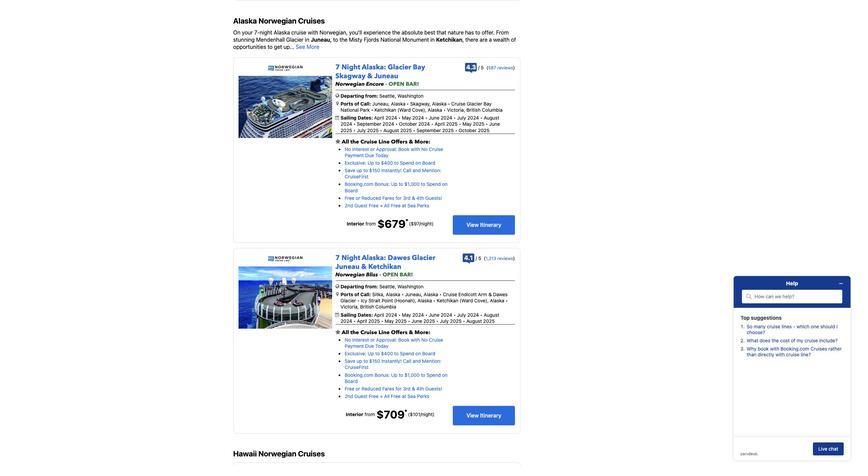 Task type: vqa. For each thing, say whether or not it's contained in the screenshot.
the Night in 5 Night Bermuda Norwegian Getaway - OPEN BAR!
no



Task type: describe. For each thing, give the bounding box(es) containing it.
save up to $150 instantly! call and mention: cruisefirst link for $679
[[345, 168, 442, 180]]

july down • ketchikan (ward cove), alaska • victoria, british columbia
[[457, 115, 466, 121]]

bliss
[[366, 271, 378, 279]]

skagway
[[336, 71, 366, 81]]

icy
[[361, 298, 367, 304]]

1,213
[[486, 256, 496, 261]]

reviews for $709
[[498, 256, 513, 261]]

to inside , there are a wealth of opportunities to get up
[[268, 44, 273, 50]]

norwegian inside 7 night alaska: glacier bay skagway & juneau norwegian encore - open bar!
[[336, 80, 365, 88]]

norwegian cruise line image for $709
[[268, 256, 303, 262]]

& down • july 2025 • august 2025 • september 2025 • october 2025
[[409, 138, 413, 146]]

book for $709
[[398, 337, 410, 343]]

sitka,
[[372, 292, 385, 297]]

2025 inside 'june 2025'
[[341, 127, 352, 133]]

endicott
[[459, 292, 477, 297]]

1 vertical spatial september
[[417, 127, 441, 133]]

experience
[[364, 30, 391, 36]]

on
[[233, 30, 241, 36]]

view itinerary for $709
[[467, 413, 502, 419]]

april down strait
[[374, 312, 384, 318]]

7-
[[254, 30, 260, 36]]

dates: for $679
[[358, 115, 373, 121]]

...
[[290, 44, 294, 50]]

7 for $679
[[336, 62, 340, 72]]

• april 2025 • may 2025 • june 2025 • july 2025 • august 2025
[[352, 318, 495, 324]]

book for $679
[[398, 146, 410, 152]]

are
[[480, 37, 488, 43]]

guest for $679
[[355, 203, 368, 209]]

from for $709
[[365, 412, 375, 418]]

alaska: for $679
[[362, 62, 386, 72]]

juneau , to the misty fjords national monument in ketchikan
[[311, 37, 463, 43]]

open for $679
[[389, 80, 405, 88]]

($101 / night)
[[408, 412, 435, 418]]

view for $709
[[467, 413, 479, 419]]

payment for $679
[[345, 152, 364, 158]]

exclusive: up to $400 to spend on board link for $709
[[345, 351, 435, 357]]

0 vertical spatial juneau,
[[372, 101, 390, 107]]

for for $709
[[396, 386, 402, 392]]

/ for ($97
[[419, 221, 421, 227]]

map marker image for $709
[[336, 292, 339, 297]]

interior for $679
[[347, 221, 364, 227]]

7 night alaska: dawes glacier juneau & ketchikan norwegian bliss - open bar!
[[336, 253, 435, 279]]

save for $679
[[345, 168, 355, 173]]

departing for $679
[[341, 93, 364, 99]]

reduced for $679
[[362, 195, 381, 201]]

ketchikan inside • icy strait point (hoonah), alaska • ketchikan (ward cove), alaska • victoria, british columbia
[[437, 298, 459, 304]]

2 april 2024 • may 2024 • june 2024 • july 2024 from the top
[[374, 312, 479, 318]]

of for $679
[[355, 101, 359, 107]]

3rd for $709
[[403, 386, 411, 392]]

7 for $709
[[336, 253, 340, 263]]

at for $679
[[402, 203, 406, 209]]

norwegian cruise line image for $679
[[268, 65, 303, 71]]

fjords
[[364, 37, 379, 43]]

& down the • april 2025 • may 2025 • june 2025 • july 2025 • august 2025
[[409, 329, 413, 336]]

($97 / night)
[[409, 221, 434, 227]]

4.1 / 5 ( 1,213 reviews )
[[464, 254, 515, 262]]

may down point
[[385, 318, 394, 324]]

night
[[260, 30, 272, 36]]

0 vertical spatial october
[[399, 121, 417, 127]]

from: for $679
[[365, 93, 378, 99]]

with for $709
[[411, 337, 420, 343]]

norwegian up night
[[259, 16, 297, 25]]

• july 2025 • august 2025 • september 2025 • october 2025
[[352, 127, 490, 133]]

free or reduced fares for 3rd & 4th guests! link for $679
[[345, 195, 442, 201]]

$679
[[378, 217, 406, 230]]

victoria, inside • icy strait point (hoonah), alaska • ketchikan (ward cove), alaska • victoria, british columbia
[[341, 304, 359, 310]]

juneau, alaska • skagway, alaska
[[372, 101, 447, 107]]

today for $709
[[375, 343, 389, 349]]

park
[[360, 107, 370, 113]]

0 horizontal spatial (ward
[[398, 107, 411, 113]]

point
[[382, 298, 393, 304]]

british inside • icy strait point (hoonah), alaska • ketchikan (ward cove), alaska • victoria, british columbia
[[360, 304, 374, 310]]

no interest or approval: book with no cruise payment due today link for $709
[[345, 337, 443, 349]]

4th for $679
[[417, 195, 424, 201]]

and for $709
[[413, 358, 421, 364]]

ports for $709
[[341, 292, 353, 297]]

a
[[489, 37, 492, 43]]

& inside 7 night alaska: dawes glacier juneau & ketchikan norwegian bliss - open bar!
[[361, 262, 367, 271]]

cruises for hawaii norwegian cruises
[[298, 450, 325, 459]]

view itinerary link for $709
[[453, 406, 515, 426]]

reviews for $679
[[498, 65, 513, 70]]

• icy strait point (hoonah), alaska • ketchikan (ward cove), alaska • victoria, british columbia
[[341, 298, 508, 310]]

approval: for $709
[[376, 337, 397, 343]]

1 horizontal spatial national
[[381, 37, 401, 43]]

asterisk image
[[405, 410, 407, 412]]

has
[[465, 30, 474, 36]]

norwegian bliss image
[[239, 267, 332, 329]]

more: for $709
[[415, 329, 431, 336]]

3rd for $679
[[403, 195, 411, 201]]

skagway,
[[410, 101, 431, 107]]

mendenhall
[[256, 37, 285, 43]]

0 horizontal spatial cove),
[[412, 107, 427, 113]]

bay inside 'cruise glacier bay national park'
[[484, 101, 492, 107]]

to inside on your 7-night alaska cruise with norwegian, you'll experience the absolute best that nature has to offer. from stunning mendenhall glacier in
[[476, 30, 480, 36]]

encore
[[366, 80, 384, 88]]

alaska: for $709
[[362, 253, 386, 263]]

no interest or approval: book with no cruise payment due today exclusive: up to $400 to spend on board save up to $150 instantly! call and mention: cruisefirst booking.com bonus: up to $1,000 to spend on board free or reduced fares for 3rd & 4th guests! 2nd guest free + all free at sea perks for $709
[[345, 337, 448, 399]]

view for $679
[[467, 222, 479, 228]]

) for $679
[[513, 65, 515, 70]]

norwegian encore image
[[239, 76, 332, 138]]

+ for $709
[[380, 394, 383, 399]]

dates: for $709
[[358, 312, 373, 318]]

5 for $679
[[481, 65, 484, 70]]

of for $709
[[355, 292, 359, 297]]

587 reviews link
[[488, 65, 513, 70]]

globe image for $679
[[336, 93, 340, 98]]

star image for $709
[[336, 330, 341, 335]]

& inside the cruise endicott arm & dawes glacier
[[489, 292, 492, 297]]

1 , from the left
[[330, 37, 332, 43]]

all the cruise line offers & more: for $679
[[341, 138, 431, 146]]

wealth
[[494, 37, 510, 43]]

, there are a wealth of opportunities to get up
[[233, 37, 516, 50]]

itinerary for $709
[[480, 413, 502, 419]]

5 for $709
[[479, 255, 481, 261]]

cruise glacier bay national park
[[341, 101, 492, 113]]

587
[[488, 65, 496, 70]]

july down park
[[357, 127, 366, 133]]

that
[[437, 30, 447, 36]]

1 horizontal spatial victoria,
[[447, 107, 465, 113]]

sitka, alaska • juneau, alaska
[[372, 292, 438, 297]]

exclusive: up to $400 to spend on board link for $679
[[345, 160, 435, 166]]

june inside 'june 2025'
[[489, 121, 500, 127]]

call for $679
[[403, 168, 411, 173]]

guest for $709
[[355, 394, 368, 399]]

cruises for alaska norwegian cruises
[[298, 16, 325, 25]]

& up ($101
[[412, 386, 415, 392]]

offer.
[[482, 30, 495, 36]]

2nd for $709
[[345, 394, 353, 399]]

may down (hoonah),
[[402, 312, 411, 318]]

mention: for $679
[[422, 168, 442, 173]]

national inside 'cruise glacier bay national park'
[[341, 107, 359, 113]]

monument
[[403, 37, 429, 43]]

/ for ($101
[[420, 412, 422, 418]]

columbia inside • icy strait point (hoonah), alaska • ketchikan (ward cove), alaska • victoria, british columbia
[[376, 304, 396, 310]]

open for $709
[[383, 271, 399, 279]]

save for $709
[[345, 358, 355, 364]]

in inside on your 7-night alaska cruise with norwegian, you'll experience the absolute best that nature has to offer. from stunning mendenhall glacier in
[[305, 37, 309, 43]]

washington for $679
[[398, 93, 424, 99]]

1 horizontal spatial british
[[467, 107, 481, 113]]

from: for $709
[[365, 284, 378, 289]]

/ for 4.1
[[476, 255, 477, 261]]

all the cruise line offers & more: for $709
[[341, 329, 431, 336]]

) for $709
[[513, 255, 515, 261]]

cove), inside • icy strait point (hoonah), alaska • ketchikan (ward cove), alaska • victoria, british columbia
[[474, 298, 489, 304]]

• ketchikan (ward cove), alaska • victoria, british columbia
[[370, 107, 503, 113]]

4.3
[[466, 64, 476, 71]]

& up ($97 at the top of page
[[412, 195, 415, 201]]

night for $709
[[342, 253, 360, 263]]

1 horizontal spatial columbia
[[482, 107, 503, 113]]

night) for $679
[[421, 221, 434, 227]]

interior from $709
[[346, 408, 405, 421]]

ketchikan down nature
[[436, 37, 463, 43]]

(ward inside • icy strait point (hoonah), alaska • ketchikan (ward cove), alaska • victoria, british columbia
[[460, 298, 473, 304]]

globe image for $709
[[336, 284, 340, 289]]

norwegian,
[[320, 30, 348, 36]]

may up • september 2024 • october 2024 • april 2025 • may 2025
[[402, 115, 411, 121]]

sea for $709
[[408, 394, 416, 399]]

0 horizontal spatial juneau
[[311, 37, 330, 43]]

bar! for $679
[[406, 80, 419, 88]]

cruise down icy
[[361, 329, 377, 336]]

on your 7-night alaska cruise with norwegian, you'll experience the absolute best that nature has to offer. from stunning mendenhall glacier in
[[233, 30, 509, 43]]

($97
[[409, 221, 419, 227]]

sailing dates: for $709
[[341, 312, 374, 318]]

from for $679
[[366, 221, 376, 227]]

cruise
[[291, 30, 306, 36]]

1,213 reviews link
[[486, 256, 513, 261]]

• september 2024 • october 2024 • april 2025 • may 2025
[[352, 121, 485, 127]]

norwegian inside 7 night alaska: dawes glacier juneau & ketchikan norwegian bliss - open bar!
[[336, 271, 365, 279]]

interest for $709
[[352, 337, 369, 343]]

norwegian right hawaii
[[258, 450, 297, 459]]

today for $679
[[375, 152, 389, 158]]

7 night alaska: glacier bay skagway & juneau norwegian encore - open bar!
[[336, 62, 425, 88]]

4.3 / 5 ( 587 reviews )
[[466, 64, 515, 71]]

cruise inside 'cruise glacier bay national park'
[[451, 101, 466, 107]]



Task type: locate. For each thing, give the bounding box(es) containing it.
more: for $679
[[415, 138, 431, 146]]

4th up ($97 / night)
[[417, 195, 424, 201]]

1 mention: from the top
[[422, 168, 442, 173]]

0 vertical spatial victoria,
[[447, 107, 465, 113]]

cruises
[[298, 16, 325, 25], [298, 450, 325, 459]]

night) right ($101
[[422, 412, 435, 418]]

fares for $679
[[382, 195, 394, 201]]

booking.com for $679
[[345, 181, 374, 187]]

mention: for $709
[[422, 358, 442, 364]]

1 ports from the top
[[341, 101, 353, 107]]

1 interest from the top
[[352, 146, 369, 152]]

2 save from the top
[[345, 358, 355, 364]]

2 reduced from the top
[[362, 386, 381, 392]]

1 vertical spatial departing from: seattle, washington
[[341, 284, 424, 289]]

0 vertical spatial no interest or approval: book with no cruise payment due today exclusive: up to $400 to spend on board save up to $150 instantly! call and mention: cruisefirst booking.com bonus: up to $1,000 to spend on board free or reduced fares for 3rd & 4th guests! 2nd guest free + all free at sea perks
[[345, 146, 448, 209]]

1 itinerary from the top
[[480, 222, 502, 228]]

1 horizontal spatial dawes
[[493, 292, 508, 297]]

april 2024 • may 2024 • june 2024 • july 2024
[[374, 115, 479, 121], [374, 312, 479, 318]]

1 vertical spatial bonus:
[[375, 372, 390, 378]]

0 vertical spatial )
[[513, 65, 515, 70]]

bonus: for $709
[[375, 372, 390, 378]]

ketchikan up sitka,
[[368, 262, 402, 271]]

interior
[[347, 221, 364, 227], [346, 412, 363, 418]]

0 horizontal spatial british
[[360, 304, 374, 310]]

nature
[[448, 30, 464, 36]]

0 vertical spatial perks
[[417, 203, 429, 209]]

alaska:
[[362, 62, 386, 72], [362, 253, 386, 263]]

1 vertical spatial british
[[360, 304, 374, 310]]

instantly! for $679
[[382, 168, 402, 173]]

1 fares from the top
[[382, 195, 394, 201]]

4th for $709
[[417, 386, 424, 392]]

exclusive:
[[345, 160, 367, 166], [345, 351, 367, 357]]

1 vertical spatial with
[[411, 146, 420, 152]]

0 vertical spatial today
[[375, 152, 389, 158]]

1 today from the top
[[375, 152, 389, 158]]

2 2nd guest free + all free at sea perks link from the top
[[345, 394, 429, 399]]

2 call: from the top
[[361, 292, 371, 297]]

cruisefirst for $679
[[345, 174, 369, 180]]

1 vertical spatial payment
[[345, 343, 364, 349]]

perks
[[417, 203, 429, 209], [417, 394, 429, 399]]

september
[[357, 121, 381, 127], [417, 127, 441, 133]]

interior from $679
[[347, 217, 406, 230]]

2 in from the left
[[431, 37, 435, 43]]

2 sailing from the top
[[341, 312, 357, 318]]

1 ) from the top
[[513, 65, 515, 70]]

star image
[[336, 139, 341, 144], [336, 330, 341, 335]]

april down icy
[[357, 318, 367, 324]]

1 vertical spatial for
[[396, 386, 402, 392]]

2 vertical spatial up
[[357, 358, 362, 364]]

1 booking.com bonus: up to $1,000 to spend on board link from the top
[[345, 181, 448, 193]]

1 vertical spatial guests!
[[425, 386, 442, 392]]

2 norwegian cruise line image from the top
[[268, 256, 303, 262]]

0 vertical spatial departing from: seattle, washington
[[341, 93, 424, 99]]

april down • ketchikan (ward cove), alaska • victoria, british columbia
[[435, 121, 445, 127]]

1 free or reduced fares for 3rd & 4th guests! link from the top
[[345, 195, 442, 201]]

2 cruises from the top
[[298, 450, 325, 459]]

$709
[[377, 408, 405, 421]]

1 vertical spatial washington
[[398, 284, 424, 289]]

hawaii norwegian cruises
[[233, 450, 325, 459]]

interior for $709
[[346, 412, 363, 418]]

itinerary
[[480, 222, 502, 228], [480, 413, 502, 419]]

up inside , there are a wealth of opportunities to get up
[[284, 44, 290, 50]]

night) right ($97 at the top of page
[[421, 221, 434, 227]]

reviews right 1,213
[[498, 256, 513, 261]]

1 no interest or approval: book with no cruise payment due today link from the top
[[345, 146, 443, 158]]

1 vertical spatial reviews
[[498, 256, 513, 261]]

glacier
[[286, 37, 304, 43], [388, 62, 411, 72], [467, 101, 482, 107], [412, 253, 435, 263], [341, 298, 356, 304]]

reduced up interior from $709
[[362, 386, 381, 392]]

offers
[[391, 138, 408, 146], [391, 329, 408, 336]]

absolute
[[402, 30, 423, 36]]

1 vertical spatial guest
[[355, 394, 368, 399]]

guests! up ($101 / night)
[[425, 386, 442, 392]]

1 offers from the top
[[391, 138, 408, 146]]

0 vertical spatial exclusive: up to $400 to spend on board link
[[345, 160, 435, 166]]

0 vertical spatial 2nd
[[345, 203, 353, 209]]

2 booking.com bonus: up to $1,000 to spend on board link from the top
[[345, 372, 448, 384]]

calendar image
[[335, 313, 339, 317]]

1 vertical spatial sea
[[408, 394, 416, 399]]

of left sitka,
[[355, 292, 359, 297]]

7 inside 7 night alaska: glacier bay skagway & juneau norwegian encore - open bar!
[[336, 62, 340, 72]]

from inside interior from $679
[[366, 221, 376, 227]]

night inside 7 night alaska: dawes glacier juneau & ketchikan norwegian bliss - open bar!
[[342, 253, 360, 263]]

-
[[386, 80, 387, 88], [380, 271, 381, 279]]

on
[[416, 160, 421, 166], [442, 181, 448, 187], [416, 351, 421, 357], [442, 372, 448, 378]]

1 bonus: from the top
[[375, 181, 390, 187]]

0 horizontal spatial in
[[305, 37, 309, 43]]

- for $679
[[386, 80, 387, 88]]

1 departing from the top
[[341, 93, 364, 99]]

2 seattle, from the top
[[379, 284, 396, 289]]

instantly! for $709
[[382, 358, 402, 364]]

1 reduced from the top
[[362, 195, 381, 201]]

norwegian
[[259, 16, 297, 25], [336, 80, 365, 88], [336, 271, 365, 279], [258, 450, 297, 459]]

cruise down • july 2025 • august 2025 • september 2025 • october 2025
[[429, 146, 443, 152]]

1 3rd from the top
[[403, 195, 411, 201]]

1 guest from the top
[[355, 203, 368, 209]]

1 cruises from the top
[[298, 16, 325, 25]]

2 ) from the top
[[513, 255, 515, 261]]

1 vertical spatial 5
[[479, 255, 481, 261]]

book
[[398, 146, 410, 152], [398, 337, 410, 343]]

july down • icy strait point (hoonah), alaska • ketchikan (ward cove), alaska • victoria, british columbia
[[440, 318, 449, 324]]

1 horizontal spatial bay
[[484, 101, 492, 107]]

1 due from the top
[[365, 152, 374, 158]]

0 vertical spatial 3rd
[[403, 195, 411, 201]]

1 vertical spatial view itinerary link
[[453, 406, 515, 426]]

reviews right 587
[[498, 65, 513, 70]]

of right wealth
[[511, 37, 516, 43]]

glacier inside 'cruise glacier bay national park'
[[467, 101, 482, 107]]

cove), down 'arm' at bottom right
[[474, 298, 489, 304]]

0 horizontal spatial dawes
[[388, 253, 410, 263]]

2 7 from the top
[[336, 253, 340, 263]]

of inside , there are a wealth of opportunities to get up
[[511, 37, 516, 43]]

glacier inside on your 7-night alaska cruise with norwegian, you'll experience the absolute best that nature has to offer. from stunning mendenhall glacier in
[[286, 37, 304, 43]]

approval: for $679
[[376, 146, 397, 152]]

1 and from the top
[[413, 168, 421, 173]]

sailing dates:
[[341, 115, 374, 121], [341, 312, 374, 318]]

ports of call:
[[341, 101, 371, 107], [341, 292, 371, 297]]

glacier inside 7 night alaska: dawes glacier juneau & ketchikan norwegian bliss - open bar!
[[412, 253, 435, 263]]

( for $679
[[487, 65, 488, 70]]

seattle, down encore
[[379, 93, 396, 99]]

1 vertical spatial at
[[402, 394, 406, 399]]

1 horizontal spatial september
[[417, 127, 441, 133]]

columbia
[[482, 107, 503, 113], [376, 304, 396, 310]]

perks up ($101 / night)
[[417, 394, 429, 399]]

board
[[422, 160, 435, 166], [345, 188, 358, 193], [422, 351, 435, 357], [345, 378, 358, 384]]

or
[[370, 146, 375, 152], [356, 195, 360, 201], [370, 337, 375, 343], [356, 386, 360, 392]]

2 exclusive: up to $400 to spend on board link from the top
[[345, 351, 435, 357]]

1 map marker image from the top
[[336, 101, 339, 106]]

2nd guest free + all free at sea perks link for $709
[[345, 394, 429, 399]]

0 vertical spatial alaska:
[[362, 62, 386, 72]]

2 2nd from the top
[[345, 394, 353, 399]]

the inside on your 7-night alaska cruise with norwegian, you'll experience the absolute best that nature has to offer. from stunning mendenhall glacier in
[[392, 30, 400, 36]]

2 night from the top
[[342, 253, 360, 263]]

strait
[[369, 298, 381, 304]]

line
[[379, 138, 390, 146], [379, 329, 390, 336]]

1 vertical spatial perks
[[417, 394, 429, 399]]

seattle, for $679
[[379, 93, 396, 99]]

5 inside the "4.3 / 5 ( 587 reviews )"
[[481, 65, 484, 70]]

0 vertical spatial view itinerary
[[467, 222, 502, 228]]

cruise up • ketchikan (ward cove), alaska • victoria, british columbia
[[451, 101, 466, 107]]

september down • september 2024 • october 2024 • april 2025 • may 2025
[[417, 127, 441, 133]]

/ for 4.3
[[478, 65, 480, 70]]

0 vertical spatial no interest or approval: book with no cruise payment due today link
[[345, 146, 443, 158]]

2 approval: from the top
[[376, 337, 397, 343]]

ketchikan right park
[[375, 107, 396, 113]]

2 departing from: seattle, washington from the top
[[341, 284, 424, 289]]

/ right asterisk image in the left of the page
[[420, 412, 422, 418]]

0 vertical spatial save
[[345, 168, 355, 173]]

4th up ($101 / night)
[[417, 386, 424, 392]]

sailing
[[341, 115, 357, 121], [341, 312, 357, 318]]

the
[[392, 30, 400, 36], [340, 37, 348, 43], [351, 138, 359, 146], [351, 329, 359, 336]]

reduced for $709
[[362, 386, 381, 392]]

from inside interior from $709
[[365, 412, 375, 418]]

april down juneau, alaska • skagway, alaska
[[374, 115, 384, 121]]

night) for $709
[[422, 412, 435, 418]]

in down best
[[431, 37, 435, 43]]

1 reviews from the top
[[498, 65, 513, 70]]

due for $679
[[365, 152, 374, 158]]

1 save from the top
[[345, 168, 355, 173]]

offers for $679
[[391, 138, 408, 146]]

bar! up sitka, alaska • juneau, alaska
[[400, 271, 413, 279]]

5 inside 4.1 / 5 ( 1,213 reviews )
[[479, 255, 481, 261]]

approval:
[[376, 146, 397, 152], [376, 337, 397, 343]]

june
[[429, 115, 440, 121], [489, 121, 500, 127], [429, 312, 440, 318], [412, 318, 422, 324]]

/ right asterisk icon
[[419, 221, 421, 227]]

best
[[424, 30, 435, 36]]

itinerary for $679
[[480, 222, 502, 228]]

2 from: from the top
[[365, 284, 378, 289]]

2 at from the top
[[402, 394, 406, 399]]

fares up $679
[[382, 195, 394, 201]]

2nd for $679
[[345, 203, 353, 209]]

dawes
[[388, 253, 410, 263], [493, 292, 508, 297]]

1 vertical spatial view itinerary
[[467, 413, 502, 419]]

+
[[380, 203, 383, 209], [380, 394, 383, 399]]

no interest or approval: book with no cruise payment due today link for $679
[[345, 146, 443, 158]]

2 map marker image from the top
[[336, 292, 339, 297]]

2 washington from the top
[[398, 284, 424, 289]]

view itinerary link for $679
[[453, 215, 515, 235]]

1 vertical spatial reduced
[[362, 386, 381, 392]]

ports of call: up park
[[341, 101, 371, 107]]

departing from: seattle, washington for $709
[[341, 284, 424, 289]]

1 horizontal spatial (
[[487, 65, 488, 70]]

1 from: from the top
[[365, 93, 378, 99]]

due for $709
[[365, 343, 374, 349]]

1 horizontal spatial in
[[431, 37, 435, 43]]

alaska
[[233, 16, 257, 25], [274, 30, 290, 36], [391, 101, 406, 107], [432, 101, 447, 107], [428, 107, 442, 113], [386, 292, 400, 297], [424, 292, 438, 297], [418, 298, 432, 304], [490, 298, 505, 304]]

2 4th from the top
[[417, 386, 424, 392]]

/ right 4.3
[[478, 65, 480, 70]]

call: up icy
[[361, 292, 371, 297]]

2 payment from the top
[[345, 343, 364, 349]]

+ for $679
[[380, 203, 383, 209]]

with right cruise
[[308, 30, 318, 36]]

1 vertical spatial instantly!
[[382, 358, 402, 364]]

/ inside 4.1 / 5 ( 1,213 reviews )
[[476, 255, 477, 261]]

juneau, up (hoonah),
[[405, 292, 423, 297]]

4th
[[417, 195, 424, 201], [417, 386, 424, 392]]

$400 for $709
[[381, 351, 393, 357]]

1 2nd from the top
[[345, 203, 353, 209]]

august 2024 up • july 2025 • august 2025 • september 2025 • october 2025
[[341, 115, 499, 127]]

perks for $709
[[417, 394, 429, 399]]

ports down skagway
[[341, 101, 353, 107]]

washington for $709
[[398, 284, 424, 289]]

map marker image for $679
[[336, 101, 339, 106]]

reviews inside the "4.3 / 5 ( 587 reviews )"
[[498, 65, 513, 70]]

juneau, down encore
[[372, 101, 390, 107]]

sea up asterisk icon
[[408, 203, 416, 209]]

0 vertical spatial offers
[[391, 138, 408, 146]]

1 in from the left
[[305, 37, 309, 43]]

7 inside 7 night alaska: dawes glacier juneau & ketchikan norwegian bliss - open bar!
[[336, 253, 340, 263]]

departing from: seattle, washington down encore
[[341, 93, 424, 99]]

1 sea from the top
[[408, 203, 416, 209]]

1 view from the top
[[467, 222, 479, 228]]

1 4th from the top
[[417, 195, 424, 201]]

1 vertical spatial ports of call:
[[341, 292, 371, 297]]

call:
[[361, 101, 371, 107], [361, 292, 371, 297]]

open right encore
[[389, 80, 405, 88]]

perks for $679
[[417, 203, 429, 209]]

1 exclusive: up to $400 to spend on board link from the top
[[345, 160, 435, 166]]

for
[[396, 195, 402, 201], [396, 386, 402, 392]]

sailing dates: down icy
[[341, 312, 374, 318]]

april
[[374, 115, 384, 121], [435, 121, 445, 127], [374, 312, 384, 318], [357, 318, 367, 324]]

& up icy
[[361, 262, 367, 271]]

call: up park
[[361, 101, 371, 107]]

opportunities
[[233, 44, 266, 50]]

cruise down the • april 2025 • may 2025 • june 2025 • july 2025 • august 2025
[[429, 337, 443, 343]]

0 vertical spatial $400
[[381, 160, 393, 166]]

guest up interior from $679
[[355, 203, 368, 209]]

2 view from the top
[[467, 413, 479, 419]]

up
[[368, 160, 374, 166], [391, 181, 398, 187], [368, 351, 374, 357], [391, 372, 398, 378]]

2 book from the top
[[398, 337, 410, 343]]

1 alaska: from the top
[[362, 62, 386, 72]]

2 alaska: from the top
[[362, 253, 386, 263]]

free
[[345, 195, 355, 201], [369, 203, 379, 209], [391, 203, 401, 209], [345, 386, 355, 392], [369, 394, 379, 399], [391, 394, 401, 399]]

&
[[367, 71, 373, 81], [409, 138, 413, 146], [412, 195, 415, 201], [361, 262, 367, 271], [489, 292, 492, 297], [409, 329, 413, 336], [412, 386, 415, 392]]

0 horizontal spatial ,
[[330, 37, 332, 43]]

offers down • july 2025 • august 2025 • september 2025 • october 2025
[[391, 138, 408, 146]]

no interest or approval: book with no cruise payment due today exclusive: up to $400 to spend on board save up to $150 instantly! call and mention: cruisefirst booking.com bonus: up to $1,000 to spend on board free or reduced fares for 3rd & 4th guests! 2nd guest free + all free at sea perks for $679
[[345, 146, 448, 209]]

departing from: seattle, washington
[[341, 93, 424, 99], [341, 284, 424, 289]]

0 vertical spatial seattle,
[[379, 93, 396, 99]]

2 today from the top
[[375, 343, 389, 349]]

$1,000
[[405, 181, 420, 187], [405, 372, 420, 378]]

exclusive: up to $400 to spend on board link
[[345, 160, 435, 166], [345, 351, 435, 357]]

seattle,
[[379, 93, 396, 99], [379, 284, 396, 289]]

august 2024
[[341, 115, 499, 127], [341, 312, 499, 324]]

ketchikan
[[436, 37, 463, 43], [375, 107, 396, 113], [368, 262, 402, 271], [437, 298, 459, 304]]

misty
[[349, 37, 363, 43]]

2 vertical spatial with
[[411, 337, 420, 343]]

bar! for $709
[[400, 271, 413, 279]]

2 all the cruise line offers & more: from the top
[[341, 329, 431, 336]]

night inside 7 night alaska: glacier bay skagway & juneau norwegian encore - open bar!
[[342, 62, 360, 72]]

juneau inside 7 night alaska: dawes glacier juneau & ketchikan norwegian bliss - open bar!
[[336, 262, 360, 271]]

hawaii
[[233, 450, 257, 459]]

- inside 7 night alaska: glacier bay skagway & juneau norwegian encore - open bar!
[[386, 80, 387, 88]]

cruise inside the cruise endicott arm & dawes glacier
[[443, 292, 457, 297]]

national
[[381, 37, 401, 43], [341, 107, 359, 113]]

- for $709
[[380, 271, 381, 279]]

0 vertical spatial reviews
[[498, 65, 513, 70]]

of down skagway
[[355, 101, 359, 107]]

bonus: for $679
[[375, 181, 390, 187]]

get
[[274, 44, 282, 50]]

map marker image up calendar image
[[336, 292, 339, 297]]

bar! inside 7 night alaska: glacier bay skagway & juneau norwegian encore - open bar!
[[406, 80, 419, 88]]

booking.com bonus: up to $1,000 to spend on board link for $679
[[345, 181, 448, 193]]

3rd up asterisk image in the left of the page
[[403, 386, 411, 392]]

1 departing from: seattle, washington from the top
[[341, 93, 424, 99]]

1 vertical spatial call
[[403, 358, 411, 364]]

payment
[[345, 152, 364, 158], [345, 343, 364, 349]]

sailing right calendar icon
[[341, 115, 357, 121]]

0 vertical spatial april 2024 • may 2024 • june 2024 • july 2024
[[374, 115, 479, 121]]

& right skagway
[[367, 71, 373, 81]]

line for $679
[[379, 138, 390, 146]]

guests! up ($97 / night)
[[425, 195, 442, 201]]

up
[[284, 44, 290, 50], [357, 168, 362, 173], [357, 358, 362, 364]]

norwegian left 'bliss'
[[336, 271, 365, 279]]

0 vertical spatial from:
[[365, 93, 378, 99]]

interior inside interior from $709
[[346, 412, 363, 418]]

free or reduced fares for 3rd & 4th guests! link up asterisk icon
[[345, 195, 442, 201]]

2 mention: from the top
[[422, 358, 442, 364]]

1 vertical spatial call:
[[361, 292, 371, 297]]

0 vertical spatial view itinerary link
[[453, 215, 515, 235]]

from
[[496, 30, 509, 36]]

cruisefirst
[[345, 174, 369, 180], [345, 365, 369, 370]]

2 cruisefirst from the top
[[345, 365, 369, 370]]

) inside the "4.3 / 5 ( 587 reviews )"
[[513, 65, 515, 70]]

bar! inside 7 night alaska: dawes glacier juneau & ketchikan norwegian bliss - open bar!
[[400, 271, 413, 279]]

2 offers from the top
[[391, 329, 408, 336]]

sailing right calendar image
[[341, 312, 357, 318]]

2 ports of call: from the top
[[341, 292, 371, 297]]

0 vertical spatial (
[[487, 65, 488, 70]]

1 vertical spatial bay
[[484, 101, 492, 107]]

map marker image
[[336, 101, 339, 106], [336, 292, 339, 297]]

july
[[457, 115, 466, 121], [357, 127, 366, 133], [457, 312, 466, 318], [440, 318, 449, 324]]

5 left 587
[[481, 65, 484, 70]]

1 vertical spatial approval:
[[376, 337, 397, 343]]

1 august 2024 from the top
[[341, 115, 499, 127]]

mention:
[[422, 168, 442, 173], [422, 358, 442, 364]]

0 vertical spatial cruises
[[298, 16, 325, 25]]

1 vertical spatial alaska:
[[362, 253, 386, 263]]

1 call: from the top
[[361, 101, 371, 107]]

1 instantly! from the top
[[382, 168, 402, 173]]

1 vertical spatial dawes
[[493, 292, 508, 297]]

september down park
[[357, 121, 381, 127]]

2 free or reduced fares for 3rd & 4th guests! link from the top
[[345, 386, 442, 392]]

1 vertical spatial ports
[[341, 292, 353, 297]]

2 itinerary from the top
[[480, 413, 502, 419]]

norwegian cruise line image
[[268, 65, 303, 71], [268, 256, 303, 262]]

0 vertical spatial fares
[[382, 195, 394, 201]]

2nd up interior from $709
[[345, 394, 353, 399]]

1 horizontal spatial october
[[459, 127, 477, 133]]

alaska: inside 7 night alaska: glacier bay skagway & juneau norwegian encore - open bar!
[[362, 62, 386, 72]]

cove), down skagway,
[[412, 107, 427, 113]]

1 view itinerary link from the top
[[453, 215, 515, 235]]

2nd guest free + all free at sea perks link for $679
[[345, 203, 429, 209]]

national left park
[[341, 107, 359, 113]]

, inside , there are a wealth of opportunities to get up
[[463, 37, 464, 43]]

open inside 7 night alaska: glacier bay skagway & juneau norwegian encore - open bar!
[[389, 80, 405, 88]]

(hoonah),
[[394, 298, 416, 304]]

2 and from the top
[[413, 358, 421, 364]]

alaska: up encore
[[362, 62, 386, 72]]

( right 4.1
[[484, 255, 486, 261]]

/ right 4.1
[[476, 255, 477, 261]]

1 vertical spatial line
[[379, 329, 390, 336]]

, left there
[[463, 37, 464, 43]]

0 vertical spatial map marker image
[[336, 101, 339, 106]]

night for $679
[[342, 62, 360, 72]]

fares
[[382, 195, 394, 201], [382, 386, 394, 392]]

cruise down park
[[361, 138, 377, 146]]

1 booking.com from the top
[[345, 181, 374, 187]]

globe image up calendar image
[[336, 284, 340, 289]]

booking.com bonus: up to $1,000 to spend on board link
[[345, 181, 448, 193], [345, 372, 448, 384]]

open inside 7 night alaska: dawes glacier juneau & ketchikan norwegian bliss - open bar!
[[383, 271, 399, 279]]

2 guests! from the top
[[425, 386, 442, 392]]

fares for $709
[[382, 386, 394, 392]]

departing for $709
[[341, 284, 364, 289]]

1 guests! from the top
[[425, 195, 442, 201]]

,
[[330, 37, 332, 43], [463, 37, 464, 43]]

0 vertical spatial call:
[[361, 101, 371, 107]]

1 vertical spatial april 2024 • may 2024 • june 2024 • july 2024
[[374, 312, 479, 318]]

ports of call: for $679
[[341, 101, 371, 107]]

washington
[[398, 93, 424, 99], [398, 284, 424, 289]]

1 vertical spatial mention:
[[422, 358, 442, 364]]

ketchikan up the • april 2025 • may 2025 • june 2025 • july 2025 • august 2025
[[437, 298, 459, 304]]

1 line from the top
[[379, 138, 390, 146]]

1 view itinerary from the top
[[467, 222, 502, 228]]

0 horizontal spatial juneau,
[[372, 101, 390, 107]]

$1,000 for $679
[[405, 181, 420, 187]]

booking.com for $709
[[345, 372, 374, 378]]

( for $709
[[484, 255, 486, 261]]

0 vertical spatial ports of call:
[[341, 101, 371, 107]]

offers for $709
[[391, 329, 408, 336]]

april 2024 • may 2024 • june 2024 • july 2024 up the • april 2025 • may 2025 • june 2025 • july 2025 • august 2025
[[374, 312, 479, 318]]

sailing dates: down park
[[341, 115, 374, 121]]

dawes inside 7 night alaska: dawes glacier juneau & ketchikan norwegian bliss - open bar!
[[388, 253, 410, 263]]

bonus:
[[375, 181, 390, 187], [375, 372, 390, 378]]

from: up sitka,
[[365, 284, 378, 289]]

up for $679
[[357, 168, 362, 173]]

dates: down icy
[[358, 312, 373, 318]]

1 vertical spatial free or reduced fares for 3rd & 4th guests! link
[[345, 386, 442, 392]]

1 horizontal spatial juneau,
[[405, 292, 423, 297]]

alaska: inside 7 night alaska: dawes glacier juneau & ketchikan norwegian bliss - open bar!
[[362, 253, 386, 263]]

bay inside 7 night alaska: glacier bay skagway & juneau norwegian encore - open bar!
[[413, 62, 425, 72]]

call for $709
[[403, 358, 411, 364]]

1 vertical spatial more:
[[415, 329, 431, 336]]

1 vertical spatial 7
[[336, 253, 340, 263]]

juneau,
[[372, 101, 390, 107], [405, 292, 423, 297]]

may down • ketchikan (ward cove), alaska • victoria, british columbia
[[463, 121, 472, 127]]

for up $709
[[396, 386, 402, 392]]

( inside 4.1 / 5 ( 1,213 reviews )
[[484, 255, 486, 261]]

(ward down the endicott
[[460, 298, 473, 304]]

0 vertical spatial exclusive:
[[345, 160, 367, 166]]

+ up interior from $679
[[380, 203, 383, 209]]

norwegian left encore
[[336, 80, 365, 88]]

with
[[308, 30, 318, 36], [411, 146, 420, 152], [411, 337, 420, 343]]

cruise left the endicott
[[443, 292, 457, 297]]

2 3rd from the top
[[403, 386, 411, 392]]

save up to $150 instantly! call and mention: cruisefirst link
[[345, 168, 442, 180], [345, 358, 442, 370]]

august 2024 for $709
[[341, 312, 499, 324]]

2nd guest free + all free at sea perks link up $679
[[345, 203, 429, 209]]

1 for from the top
[[396, 195, 402, 201]]

2nd guest free + all free at sea perks link
[[345, 203, 429, 209], [345, 394, 429, 399]]

($101
[[408, 412, 420, 418]]

there
[[466, 37, 478, 43]]

- inside 7 night alaska: dawes glacier juneau & ketchikan norwegian bliss - open bar!
[[380, 271, 381, 279]]

1 exclusive: from the top
[[345, 160, 367, 166]]

you'll
[[349, 30, 362, 36]]

0 vertical spatial interior
[[347, 221, 364, 227]]

booking.com bonus: up to $1,000 to spend on board link for $709
[[345, 372, 448, 384]]

•
[[407, 101, 409, 107], [447, 101, 451, 107], [371, 107, 373, 113], [444, 107, 446, 113], [399, 115, 401, 121], [425, 115, 428, 121], [454, 115, 456, 121], [479, 115, 484, 121], [354, 121, 356, 127], [396, 121, 398, 127], [431, 121, 434, 127], [459, 121, 461, 127], [485, 121, 489, 127], [354, 127, 356, 133], [380, 127, 382, 133], [413, 127, 416, 133], [455, 127, 457, 133], [402, 292, 404, 297], [438, 292, 443, 297], [357, 298, 360, 304], [433, 298, 436, 304], [506, 298, 508, 304], [399, 312, 401, 318], [425, 312, 428, 318], [454, 312, 456, 318], [479, 312, 484, 318], [354, 318, 356, 324], [381, 318, 384, 324], [408, 318, 410, 324], [436, 318, 439, 324], [463, 318, 465, 324]]

your
[[242, 30, 253, 36]]

2 call from the top
[[403, 358, 411, 364]]

sea for $679
[[408, 203, 416, 209]]

april 2024 • may 2024 • june 2024 • july 2024 up • september 2024 • october 2024 • april 2025 • may 2025
[[374, 115, 479, 121]]

1 $1,000 from the top
[[405, 181, 420, 187]]

0 vertical spatial line
[[379, 138, 390, 146]]

reduced up interior from $679
[[362, 195, 381, 201]]

1 vertical spatial exclusive:
[[345, 351, 367, 357]]

2 reviews from the top
[[498, 256, 513, 261]]

2 vertical spatial juneau
[[336, 262, 360, 271]]

dawes inside the cruise endicott arm & dawes glacier
[[493, 292, 508, 297]]

(ward
[[398, 107, 411, 113], [460, 298, 473, 304]]

2 sea from the top
[[408, 394, 416, 399]]

with for $679
[[411, 146, 420, 152]]

0 vertical spatial sea
[[408, 203, 416, 209]]

departing from: seattle, washington for $679
[[341, 93, 424, 99]]

2 fares from the top
[[382, 386, 394, 392]]

2 perks from the top
[[417, 394, 429, 399]]

alaska: up 'bliss'
[[362, 253, 386, 263]]

0 vertical spatial from
[[366, 221, 376, 227]]

with inside on your 7-night alaska cruise with norwegian, you'll experience the absolute best that nature has to offer. from stunning mendenhall glacier in
[[308, 30, 318, 36]]

open
[[389, 80, 405, 88], [383, 271, 399, 279]]

seattle, for $709
[[379, 284, 396, 289]]

at up asterisk image in the left of the page
[[402, 394, 406, 399]]

july down the endicott
[[457, 312, 466, 318]]

1 seattle, from the top
[[379, 93, 396, 99]]

0 vertical spatial more:
[[415, 138, 431, 146]]

calendar image
[[335, 116, 339, 120]]

+ up interior from $709
[[380, 394, 383, 399]]

1 approval: from the top
[[376, 146, 397, 152]]

map marker image up calendar icon
[[336, 101, 339, 106]]

1 vertical spatial dates:
[[358, 312, 373, 318]]

$1,000 for $709
[[405, 372, 420, 378]]

7
[[336, 62, 340, 72], [336, 253, 340, 263]]

interior inside interior from $679
[[347, 221, 364, 227]]

exclusive: for $679
[[345, 160, 367, 166]]

alaska norwegian cruises
[[233, 16, 325, 25]]

1 vertical spatial night
[[342, 253, 360, 263]]

all
[[342, 138, 349, 146], [384, 203, 390, 209], [342, 329, 349, 336], [384, 394, 390, 399]]

national down the experience
[[381, 37, 401, 43]]

2 $150 from the top
[[369, 358, 380, 364]]

alaska inside on your 7-night alaska cruise with norwegian, you'll experience the absolute best that nature has to offer. from stunning mendenhall glacier in
[[274, 30, 290, 36]]

globe image
[[336, 93, 340, 98], [336, 284, 340, 289]]

4.1
[[464, 254, 473, 262]]

offers down the • april 2025 • may 2025 • june 2025 • july 2025 • august 2025
[[391, 329, 408, 336]]

glacier inside the cruise endicott arm & dawes glacier
[[341, 298, 356, 304]]

( inside the "4.3 / 5 ( 587 reviews )"
[[487, 65, 488, 70]]

departing up park
[[341, 93, 364, 99]]

june 2025
[[341, 121, 500, 133]]

perks up ($97 / night)
[[417, 203, 429, 209]]

ketchikan inside 7 night alaska: dawes glacier juneau & ketchikan norwegian bliss - open bar!
[[368, 262, 402, 271]]

2 save up to $150 instantly! call and mention: cruisefirst link from the top
[[345, 358, 442, 370]]

departing from: seattle, washington up sitka,
[[341, 284, 424, 289]]

glacier inside 7 night alaska: glacier bay skagway & juneau norwegian encore - open bar!
[[388, 62, 411, 72]]

/ inside the "4.3 / 5 ( 587 reviews )"
[[478, 65, 480, 70]]

arm
[[478, 292, 487, 297]]

from left $709
[[365, 412, 375, 418]]

1 vertical spatial -
[[380, 271, 381, 279]]

1 7 from the top
[[336, 62, 340, 72]]

guests!
[[425, 195, 442, 201], [425, 386, 442, 392]]

1 globe image from the top
[[336, 93, 340, 98]]

stunning
[[233, 37, 255, 43]]

1 washington from the top
[[398, 93, 424, 99]]

2 interest from the top
[[352, 337, 369, 343]]

1 at from the top
[[402, 203, 406, 209]]

0 vertical spatial september
[[357, 121, 381, 127]]

1 vertical spatial view
[[467, 413, 479, 419]]

fares up $709
[[382, 386, 394, 392]]

reviews inside 4.1 / 5 ( 1,213 reviews )
[[498, 256, 513, 261]]

reduced
[[362, 195, 381, 201], [362, 386, 381, 392]]

for for $679
[[396, 195, 402, 201]]

0 vertical spatial of
[[511, 37, 516, 43]]

washington up sitka, alaska • juneau, alaska
[[398, 284, 424, 289]]

0 vertical spatial dawes
[[388, 253, 410, 263]]

sea up ($101
[[408, 394, 416, 399]]

0 vertical spatial 2nd guest free + all free at sea perks link
[[345, 203, 429, 209]]

$150 for $709
[[369, 358, 380, 364]]

ports for $679
[[341, 101, 353, 107]]

0 vertical spatial 5
[[481, 65, 484, 70]]

guests! for $709
[[425, 386, 442, 392]]

0 vertical spatial reduced
[[362, 195, 381, 201]]

1 horizontal spatial juneau
[[336, 262, 360, 271]]

at for $709
[[402, 394, 406, 399]]

sailing for $709
[[341, 312, 357, 318]]

3rd up asterisk icon
[[403, 195, 411, 201]]

2 , from the left
[[463, 37, 464, 43]]

asterisk image
[[406, 219, 408, 222]]

& inside 7 night alaska: glacier bay skagway & juneau norwegian encore - open bar!
[[367, 71, 373, 81]]

2 + from the top
[[380, 394, 383, 399]]

call: for $679
[[361, 101, 371, 107]]

0 vertical spatial itinerary
[[480, 222, 502, 228]]

from: down encore
[[365, 93, 378, 99]]

guests! for $679
[[425, 195, 442, 201]]

view itinerary for $679
[[467, 222, 502, 228]]

more:
[[415, 138, 431, 146], [415, 329, 431, 336]]

1 vertical spatial $400
[[381, 351, 393, 357]]

british
[[467, 107, 481, 113], [360, 304, 374, 310]]

0 vertical spatial dates:
[[358, 115, 373, 121]]

- right encore
[[386, 80, 387, 88]]

from
[[366, 221, 376, 227], [365, 412, 375, 418]]

ports of call: for $709
[[341, 292, 371, 297]]

2 sailing dates: from the top
[[341, 312, 374, 318]]

night)
[[421, 221, 434, 227], [422, 412, 435, 418]]

1 norwegian cruise line image from the top
[[268, 65, 303, 71]]

no interest or approval: book with no cruise payment due today link
[[345, 146, 443, 158], [345, 337, 443, 349]]

0 vertical spatial cove),
[[412, 107, 427, 113]]

) inside 4.1 / 5 ( 1,213 reviews )
[[513, 255, 515, 261]]

cruise endicott arm & dawes glacier
[[341, 292, 508, 304]]

1 april 2024 • may 2024 • june 2024 • july 2024 from the top
[[374, 115, 479, 121]]

juneau inside 7 night alaska: glacier bay skagway & juneau norwegian encore - open bar!
[[374, 71, 399, 81]]



